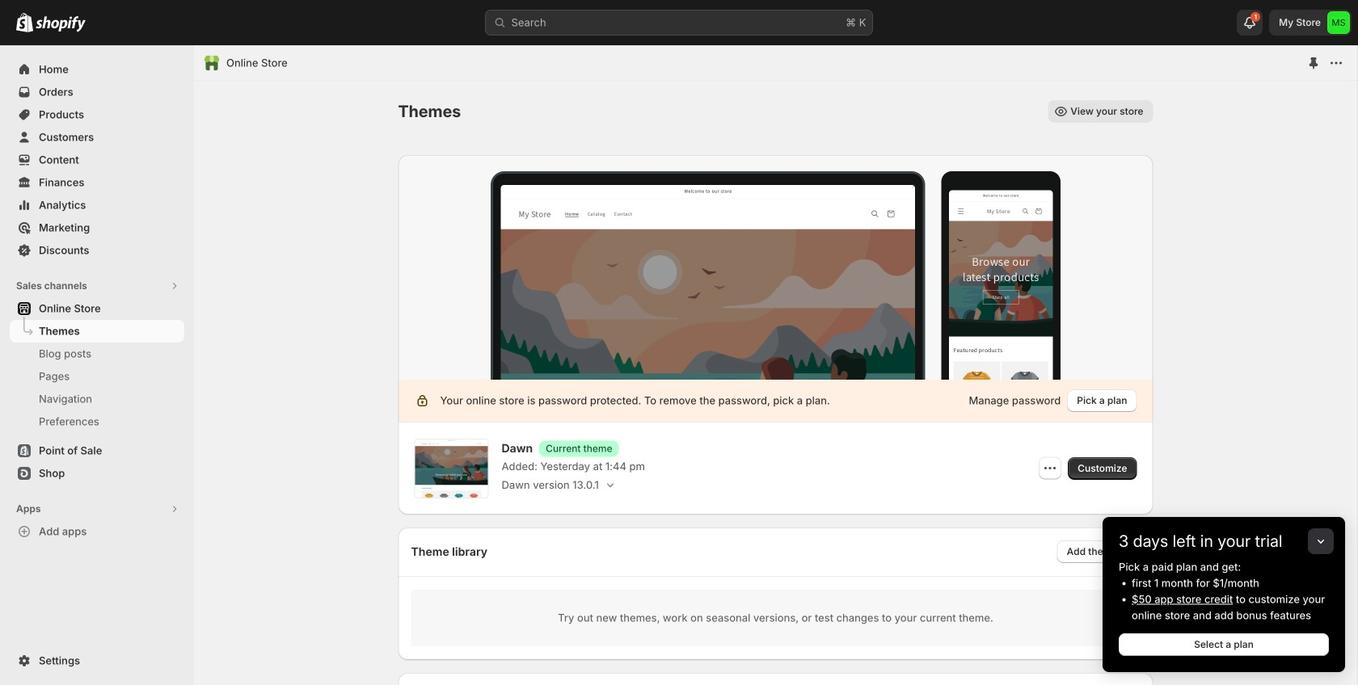 Task type: vqa. For each thing, say whether or not it's contained in the screenshot.
My Store "image"
yes



Task type: locate. For each thing, give the bounding box(es) containing it.
my store image
[[1328, 11, 1351, 34]]

0 horizontal spatial shopify image
[[16, 13, 33, 32]]

shopify image
[[16, 13, 33, 32], [36, 16, 86, 32]]

online store image
[[204, 55, 220, 71]]



Task type: describe. For each thing, give the bounding box(es) containing it.
1 horizontal spatial shopify image
[[36, 16, 86, 32]]



